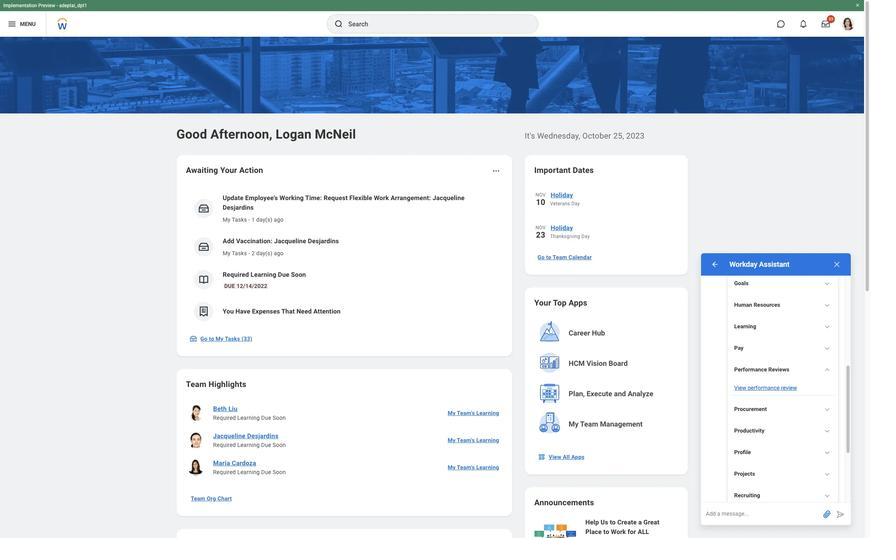 Task type: locate. For each thing, give the bounding box(es) containing it.
chevron up image
[[825, 303, 831, 308], [825, 324, 831, 330], [825, 367, 831, 373], [825, 429, 831, 434], [825, 493, 831, 499]]

2 vertical spatial -
[[249, 250, 250, 257]]

beth liu button
[[210, 405, 241, 414]]

x image
[[834, 261, 842, 269]]

org
[[207, 496, 216, 502]]

apps right all
[[572, 454, 585, 461]]

your left the action
[[220, 166, 237, 175]]

Search Workday  search field
[[349, 15, 522, 33]]

hcm vision board
[[569, 360, 628, 368]]

due inside beth liu required learning due soon
[[261, 415, 271, 421]]

1 holiday from the top
[[551, 192, 574, 199]]

view performance review link
[[735, 385, 798, 391]]

chevron up image for goals
[[825, 281, 831, 287]]

0 horizontal spatial your
[[220, 166, 237, 175]]

2 nov from the top
[[536, 225, 546, 231]]

tasks left 2
[[232, 250, 247, 257]]

1 horizontal spatial go
[[538, 254, 545, 261]]

due for beth liu
[[261, 415, 271, 421]]

your left top on the right
[[535, 298, 552, 308]]

my team's learning button
[[445, 405, 503, 421], [445, 433, 503, 449], [445, 460, 503, 476]]

view inside workday assistant region
[[735, 385, 747, 391]]

- inside the menu 'banner'
[[56, 3, 58, 8]]

2 holiday button from the top
[[551, 223, 679, 234]]

to down thanksgiving
[[547, 254, 552, 261]]

1 vertical spatial my team's learning button
[[445, 433, 503, 449]]

attention
[[314, 308, 341, 316]]

my team's learning
[[448, 410, 500, 417], [448, 437, 500, 444], [448, 465, 500, 471]]

day inside "holiday thanksgiving day"
[[582, 234, 590, 240]]

0 vertical spatial holiday button
[[551, 190, 679, 201]]

0 horizontal spatial view
[[549, 454, 562, 461]]

inbox image
[[189, 335, 197, 343]]

resources
[[754, 302, 781, 308]]

search image
[[334, 19, 344, 29]]

menu banner
[[0, 0, 865, 37]]

work
[[374, 194, 389, 202], [612, 529, 627, 536]]

profile button
[[732, 445, 836, 461]]

0 vertical spatial work
[[374, 194, 389, 202]]

3 chevron up image from the top
[[825, 407, 831, 413]]

highlights
[[209, 380, 247, 389]]

1 vertical spatial holiday button
[[551, 223, 679, 234]]

3 my team's learning from the top
[[448, 465, 500, 471]]

ago
[[274, 217, 284, 223], [274, 250, 284, 257]]

1 vertical spatial inbox image
[[198, 241, 210, 253]]

learning inside beth liu required learning due soon
[[238, 415, 260, 421]]

soon inside awaiting your action list
[[291, 271, 306, 279]]

management
[[601, 420, 643, 429]]

0 vertical spatial nov
[[536, 192, 546, 198]]

0 vertical spatial team's
[[457, 410, 475, 417]]

- for 1
[[249, 217, 250, 223]]

0 vertical spatial ago
[[274, 217, 284, 223]]

due
[[278, 271, 290, 279], [225, 283, 235, 290], [261, 415, 271, 421], [261, 442, 271, 449], [261, 469, 271, 476]]

team inside button
[[191, 496, 205, 502]]

due up jacqueline desjardins button
[[261, 415, 271, 421]]

2 vertical spatial desjardins
[[247, 433, 279, 440]]

required for jacqueline
[[213, 442, 236, 449]]

beth liu required learning due soon
[[213, 405, 286, 421]]

jacqueline desjardins button
[[210, 432, 282, 441]]

my tasks - 1 day(s) ago
[[223, 217, 284, 223]]

1 inbox image from the top
[[198, 203, 210, 215]]

day for 23
[[582, 234, 590, 240]]

go to team calendar
[[538, 254, 592, 261]]

0 vertical spatial my team's learning
[[448, 410, 500, 417]]

3 my team's learning button from the top
[[445, 460, 503, 476]]

due inside jacqueline desjardins required learning due soon
[[261, 442, 271, 449]]

required up maria
[[213, 442, 236, 449]]

learning
[[251, 271, 277, 279], [735, 324, 757, 330], [477, 410, 500, 417], [238, 415, 260, 421], [477, 437, 500, 444], [238, 442, 260, 449], [477, 465, 500, 471], [238, 469, 260, 476]]

chevron up image inside productivity dropdown button
[[825, 429, 831, 434]]

jacqueline desjardins required learning due soon
[[213, 433, 286, 449]]

notifications large image
[[800, 20, 808, 28]]

required inside jacqueline desjardins required learning due soon
[[213, 442, 236, 449]]

1 team's from the top
[[457, 410, 475, 417]]

go for go to my tasks (33)
[[201, 336, 208, 342]]

apps for view all apps
[[572, 454, 585, 461]]

recruiting button
[[732, 489, 836, 504]]

go to my tasks (33) button
[[186, 331, 257, 347]]

team org chart
[[191, 496, 232, 502]]

4 chevron up image from the top
[[825, 450, 831, 456]]

jacqueline down beth liu button
[[213, 433, 246, 440]]

2 chevron up image from the top
[[825, 324, 831, 330]]

0 vertical spatial my team's learning button
[[445, 405, 503, 421]]

chart
[[218, 496, 232, 502]]

application
[[702, 503, 852, 525]]

chevron up image for productivity
[[825, 429, 831, 434]]

0 horizontal spatial go
[[201, 336, 208, 342]]

apps
[[569, 298, 588, 308], [572, 454, 585, 461]]

soon inside maria cardoza required learning due soon
[[273, 469, 286, 476]]

upload clip image
[[823, 510, 833, 519]]

day right veterans
[[572, 201, 580, 207]]

afternoon,
[[211, 127, 273, 142]]

workday assistant
[[730, 260, 790, 269]]

1 vertical spatial ago
[[274, 250, 284, 257]]

chevron up image for pay
[[825, 346, 831, 352]]

0 vertical spatial -
[[56, 3, 58, 8]]

0 vertical spatial tasks
[[232, 217, 247, 223]]

2 inbox image from the top
[[198, 241, 210, 253]]

holiday for 10
[[551, 192, 574, 199]]

my team's learning for cardoza
[[448, 465, 500, 471]]

tasks left (33)
[[225, 336, 240, 342]]

nov down 10
[[536, 225, 546, 231]]

day right thanksgiving
[[582, 234, 590, 240]]

my team's learning button for cardoza
[[445, 460, 503, 476]]

chevron up image for procurement
[[825, 407, 831, 413]]

holiday inside holiday veterans day
[[551, 192, 574, 199]]

holiday up veterans
[[551, 192, 574, 199]]

tasks left 1
[[232, 217, 247, 223]]

go right inbox image
[[201, 336, 208, 342]]

action
[[239, 166, 263, 175]]

chevron up image inside learning dropdown button
[[825, 324, 831, 330]]

0 vertical spatial view
[[735, 385, 747, 391]]

inbox image for my tasks - 2 day(s) ago
[[198, 241, 210, 253]]

1 vertical spatial team's
[[457, 437, 475, 444]]

to
[[547, 254, 552, 261], [209, 336, 214, 342], [611, 519, 616, 527], [604, 529, 610, 536]]

Add a message... text field
[[702, 503, 821, 525]]

holiday
[[551, 192, 574, 199], [551, 224, 574, 232]]

0 vertical spatial apps
[[569, 298, 588, 308]]

awaiting your action
[[186, 166, 263, 175]]

2 day(s) from the top
[[257, 250, 273, 257]]

2 vertical spatial tasks
[[225, 336, 240, 342]]

tasks inside button
[[225, 336, 240, 342]]

0 horizontal spatial work
[[374, 194, 389, 202]]

work down "create"
[[612, 529, 627, 536]]

1 vertical spatial your
[[535, 298, 552, 308]]

soon for liu
[[273, 415, 286, 421]]

0 vertical spatial inbox image
[[198, 203, 210, 215]]

0 vertical spatial holiday
[[551, 192, 574, 199]]

jacqueline right arrangement:
[[433, 194, 465, 202]]

jacqueline
[[433, 194, 465, 202], [274, 238, 307, 245], [213, 433, 246, 440]]

0 vertical spatial desjardins
[[223, 204, 254, 212]]

chevron up image inside goals dropdown button
[[825, 281, 831, 287]]

team down 'execute'
[[581, 420, 599, 429]]

desjardins inside jacqueline desjardins required learning due soon
[[247, 433, 279, 440]]

1 vertical spatial day
[[582, 234, 590, 240]]

chevron up image for human resources
[[825, 303, 831, 308]]

performance reviews
[[735, 367, 790, 373]]

holiday button
[[551, 190, 679, 201], [551, 223, 679, 234]]

apps inside view all apps button
[[572, 454, 585, 461]]

1 chevron up image from the top
[[825, 303, 831, 308]]

workday
[[730, 260, 758, 269]]

soon inside beth liu required learning due soon
[[273, 415, 286, 421]]

your
[[220, 166, 237, 175], [535, 298, 552, 308]]

1 vertical spatial go
[[201, 336, 208, 342]]

you
[[223, 308, 234, 316]]

1 day(s) from the top
[[257, 217, 273, 223]]

required inside maria cardoza required learning due soon
[[213, 469, 236, 476]]

chevron up image inside recruiting dropdown button
[[825, 493, 831, 499]]

team highlights list
[[186, 400, 503, 481]]

1 vertical spatial holiday
[[551, 224, 574, 232]]

1 vertical spatial view
[[549, 454, 562, 461]]

1 vertical spatial work
[[612, 529, 627, 536]]

2 ago from the top
[[274, 250, 284, 257]]

1 horizontal spatial work
[[612, 529, 627, 536]]

my team management button
[[536, 410, 680, 439]]

nov
[[536, 192, 546, 198], [536, 225, 546, 231]]

1 horizontal spatial day
[[582, 234, 590, 240]]

chevron up image inside projects dropdown button
[[825, 472, 831, 477]]

chevron up image inside procurement dropdown button
[[825, 407, 831, 413]]

1 my team's learning button from the top
[[445, 405, 503, 421]]

1 nov from the top
[[536, 192, 546, 198]]

- right the preview
[[56, 3, 58, 8]]

inbox image down awaiting in the left of the page
[[198, 203, 210, 215]]

holiday inside "holiday thanksgiving day"
[[551, 224, 574, 232]]

chevron up image inside "performance reviews" dropdown button
[[825, 367, 831, 373]]

view inside button
[[549, 454, 562, 461]]

important
[[535, 166, 571, 175]]

due for jacqueline desjardins
[[261, 442, 271, 449]]

soon
[[291, 271, 306, 279], [273, 415, 286, 421], [273, 442, 286, 449], [273, 469, 286, 476]]

1 vertical spatial jacqueline
[[274, 238, 307, 245]]

maria cardoza required learning due soon
[[213, 460, 286, 476]]

performance
[[748, 385, 780, 391]]

0 vertical spatial day
[[572, 201, 580, 207]]

request
[[324, 194, 348, 202]]

required up due 12/14/2022
[[223, 271, 249, 279]]

0 vertical spatial day(s)
[[257, 217, 273, 223]]

0 horizontal spatial day
[[572, 201, 580, 207]]

jacqueline inside the update employee's working time: request flexible work arrangement: jacqueline desjardins
[[433, 194, 465, 202]]

day(s) right 2
[[257, 250, 273, 257]]

go
[[538, 254, 545, 261], [201, 336, 208, 342]]

my team's learning button for desjardins
[[445, 433, 503, 449]]

- left 2
[[249, 250, 250, 257]]

5 chevron up image from the top
[[825, 472, 831, 477]]

required down beth liu button
[[213, 415, 236, 421]]

holiday for 23
[[551, 224, 574, 232]]

1 holiday button from the top
[[551, 190, 679, 201]]

view for view performance review
[[735, 385, 747, 391]]

3 chevron up image from the top
[[825, 367, 831, 373]]

soon for desjardins
[[273, 442, 286, 449]]

go to team calendar button
[[535, 250, 596, 266]]

menu
[[20, 21, 36, 27]]

ago down add vaccination: jacqueline desjardins
[[274, 250, 284, 257]]

1 vertical spatial my team's learning
[[448, 437, 500, 444]]

due for maria cardoza
[[261, 469, 271, 476]]

ago up add vaccination: jacqueline desjardins
[[274, 217, 284, 223]]

nov left holiday veterans day
[[536, 192, 546, 198]]

human resources
[[735, 302, 781, 308]]

team left org
[[191, 496, 205, 502]]

board
[[609, 360, 628, 368]]

1 ago from the top
[[274, 217, 284, 223]]

2 holiday from the top
[[551, 224, 574, 232]]

1 vertical spatial apps
[[572, 454, 585, 461]]

chevron up image for learning
[[825, 324, 831, 330]]

desjardins
[[223, 204, 254, 212], [308, 238, 339, 245], [247, 433, 279, 440]]

chevron up image inside pay dropdown button
[[825, 346, 831, 352]]

chevron up image inside profile dropdown button
[[825, 450, 831, 456]]

inbox image
[[198, 203, 210, 215], [198, 241, 210, 253]]

2
[[252, 250, 255, 257]]

holiday button for 10
[[551, 190, 679, 201]]

it's
[[525, 131, 536, 141]]

0 vertical spatial jacqueline
[[433, 194, 465, 202]]

2 vertical spatial team's
[[457, 465, 475, 471]]

analyze
[[628, 390, 654, 398]]

send image
[[837, 510, 846, 520]]

go down 23
[[538, 254, 545, 261]]

0 vertical spatial go
[[538, 254, 545, 261]]

chevron up image for recruiting
[[825, 493, 831, 499]]

0 horizontal spatial jacqueline
[[213, 433, 246, 440]]

23
[[537, 230, 546, 240]]

- left 1
[[249, 217, 250, 223]]

top
[[554, 298, 567, 308]]

inbox image for my tasks - 1 day(s) ago
[[198, 203, 210, 215]]

inbox image left add
[[198, 241, 210, 253]]

view left all
[[549, 454, 562, 461]]

4 chevron up image from the top
[[825, 429, 831, 434]]

day inside holiday veterans day
[[572, 201, 580, 207]]

holiday button for 23
[[551, 223, 679, 234]]

chevron up image for performance reviews
[[825, 367, 831, 373]]

holiday up thanksgiving
[[551, 224, 574, 232]]

due inside maria cardoza required learning due soon
[[261, 469, 271, 476]]

required inside beth liu required learning due soon
[[213, 415, 236, 421]]

2 my team's learning from the top
[[448, 437, 500, 444]]

1 horizontal spatial view
[[735, 385, 747, 391]]

learning inside jacqueline desjardins required learning due soon
[[238, 442, 260, 449]]

calendar
[[569, 254, 592, 261]]

2 vertical spatial my team's learning
[[448, 465, 500, 471]]

1 my team's learning from the top
[[448, 410, 500, 417]]

view down performance
[[735, 385, 747, 391]]

required inside awaiting your action list
[[223, 271, 249, 279]]

3 team's from the top
[[457, 465, 475, 471]]

2 my team's learning button from the top
[[445, 433, 503, 449]]

pay
[[735, 345, 744, 352]]

1 vertical spatial day(s)
[[257, 250, 273, 257]]

2 chevron up image from the top
[[825, 346, 831, 352]]

jacqueline inside jacqueline desjardins required learning due soon
[[213, 433, 246, 440]]

2 horizontal spatial jacqueline
[[433, 194, 465, 202]]

close environment banner image
[[856, 3, 861, 8]]

chevron up image
[[825, 281, 831, 287], [825, 346, 831, 352], [825, 407, 831, 413], [825, 450, 831, 456], [825, 472, 831, 477]]

for
[[628, 529, 637, 536]]

5 chevron up image from the top
[[825, 493, 831, 499]]

apps right top on the right
[[569, 298, 588, 308]]

required down maria
[[213, 469, 236, 476]]

time:
[[306, 194, 322, 202]]

inbox large image
[[823, 20, 831, 28]]

2 team's from the top
[[457, 437, 475, 444]]

tasks for 2
[[232, 250, 247, 257]]

1 vertical spatial nov
[[536, 225, 546, 231]]

place
[[586, 529, 602, 536]]

jacqueline right vaccination:
[[274, 238, 307, 245]]

to down us at the bottom right of the page
[[604, 529, 610, 536]]

my team's learning for desjardins
[[448, 437, 500, 444]]

due down jacqueline desjardins button
[[261, 442, 271, 449]]

chevron up image inside human resources dropdown button
[[825, 303, 831, 308]]

arrow left image
[[712, 261, 720, 269]]

day(s) right 1
[[257, 217, 273, 223]]

ago for my tasks - 2 day(s) ago
[[274, 250, 284, 257]]

soon inside jacqueline desjardins required learning due soon
[[273, 442, 286, 449]]

1 vertical spatial tasks
[[232, 250, 247, 257]]

view
[[735, 385, 747, 391], [549, 454, 562, 461]]

team left calendar
[[553, 254, 568, 261]]

day(s) for 2
[[257, 250, 273, 257]]

day(s) for 1
[[257, 217, 273, 223]]

day(s)
[[257, 217, 273, 223], [257, 250, 273, 257]]

apps for your top apps
[[569, 298, 588, 308]]

important dates element
[[535, 186, 679, 248]]

1 vertical spatial -
[[249, 217, 250, 223]]

nbox image
[[538, 453, 546, 461]]

work right flexible
[[374, 194, 389, 202]]

go to my tasks (33)
[[201, 336, 253, 342]]

2 vertical spatial jacqueline
[[213, 433, 246, 440]]

2 vertical spatial my team's learning button
[[445, 460, 503, 476]]

due down jacqueline desjardins required learning due soon
[[261, 469, 271, 476]]

1 chevron up image from the top
[[825, 281, 831, 287]]



Task type: describe. For each thing, give the bounding box(es) containing it.
workday assistant region
[[702, 53, 852, 539]]

chevron up image for projects
[[825, 472, 831, 477]]

awaiting your action list
[[186, 187, 503, 328]]

1 vertical spatial desjardins
[[308, 238, 339, 245]]

33
[[829, 17, 834, 21]]

procurement
[[735, 406, 768, 413]]

good
[[177, 127, 207, 142]]

plan, execute and analyze button
[[536, 380, 680, 409]]

good afternoon, logan mcneil main content
[[0, 37, 865, 539]]

required learning due soon
[[223, 271, 306, 279]]

october
[[583, 131, 612, 141]]

team org chart button
[[188, 491, 235, 507]]

hub
[[593, 329, 606, 338]]

work inside the update employee's working time: request flexible work arrangement: jacqueline desjardins
[[374, 194, 389, 202]]

thanksgiving
[[551, 234, 581, 240]]

awaiting
[[186, 166, 218, 175]]

arrangement:
[[391, 194, 431, 202]]

projects button
[[732, 467, 836, 482]]

to right us at the bottom right of the page
[[611, 519, 616, 527]]

profile logan mcneil image
[[843, 18, 855, 32]]

goals
[[735, 280, 749, 287]]

0 vertical spatial your
[[220, 166, 237, 175]]

and
[[615, 390, 627, 398]]

need
[[297, 308, 312, 316]]

view for view all apps
[[549, 454, 562, 461]]

menu button
[[0, 11, 46, 37]]

help
[[586, 519, 600, 527]]

nov 23
[[536, 225, 546, 240]]

career hub
[[569, 329, 606, 338]]

my team management
[[569, 420, 643, 429]]

tasks for 1
[[232, 217, 247, 223]]

nov for 23
[[536, 225, 546, 231]]

you have expenses that need attention button
[[186, 296, 503, 328]]

that
[[282, 308, 295, 316]]

12/14/2022
[[237, 283, 268, 290]]

1 horizontal spatial your
[[535, 298, 552, 308]]

1 horizontal spatial jacqueline
[[274, 238, 307, 245]]

career
[[569, 329, 591, 338]]

expenses
[[252, 308, 280, 316]]

productivity
[[735, 428, 765, 434]]

learning inside learning dropdown button
[[735, 324, 757, 330]]

great
[[644, 519, 660, 527]]

plan, execute and analyze
[[569, 390, 654, 398]]

veterans
[[551, 201, 571, 207]]

adeptai_dpt1
[[59, 3, 87, 8]]

- for adeptai_dpt1
[[56, 3, 58, 8]]

work inside help us to create a great place to work for all
[[612, 529, 627, 536]]

help us to create a great place to work for all
[[586, 519, 660, 536]]

chevron up image for profile
[[825, 450, 831, 456]]

ago for my tasks - 1 day(s) ago
[[274, 217, 284, 223]]

update
[[223, 194, 244, 202]]

implementation preview -   adeptai_dpt1
[[3, 3, 87, 8]]

execute
[[587, 390, 613, 398]]

holiday thanksgiving day
[[551, 224, 590, 240]]

- for 2
[[249, 250, 250, 257]]

liu
[[229, 405, 238, 413]]

create
[[618, 519, 637, 527]]

2023
[[627, 131, 645, 141]]

wednesday,
[[538, 131, 581, 141]]

it's wednesday, october 25, 2023
[[525, 131, 645, 141]]

vision
[[587, 360, 607, 368]]

important dates
[[535, 166, 594, 175]]

reviews
[[769, 367, 790, 373]]

announcements
[[535, 498, 595, 508]]

related actions image
[[492, 167, 500, 175]]

a
[[639, 519, 642, 527]]

team's for desjardins
[[457, 437, 475, 444]]

maria cardoza button
[[210, 459, 260, 469]]

25,
[[614, 131, 625, 141]]

1
[[252, 217, 255, 223]]

book open image
[[198, 274, 210, 286]]

required for beth
[[213, 415, 236, 421]]

team's for liu
[[457, 410, 475, 417]]

my team's learning for liu
[[448, 410, 500, 417]]

employee's
[[245, 194, 278, 202]]

soon for cardoza
[[273, 469, 286, 476]]

dashboard expenses image
[[198, 306, 210, 318]]

team highlights
[[186, 380, 247, 389]]

hcm
[[569, 360, 585, 368]]

your top apps
[[535, 298, 588, 308]]

flexible
[[350, 194, 373, 202]]

hcm vision board button
[[536, 350, 680, 378]]

implementation
[[3, 3, 37, 8]]

nov for 10
[[536, 192, 546, 198]]

add
[[223, 238, 235, 245]]

team left the highlights
[[186, 380, 207, 389]]

go for go to team calendar
[[538, 254, 545, 261]]

justify image
[[7, 19, 17, 29]]

career hub button
[[536, 319, 680, 348]]

performance reviews button
[[732, 363, 836, 378]]

plan,
[[569, 390, 585, 398]]

to right inbox image
[[209, 336, 214, 342]]

human
[[735, 302, 753, 308]]

required for maria
[[213, 469, 236, 476]]

productivity button
[[732, 424, 836, 439]]

update employee's working time: request flexible work arrangement: jacqueline desjardins
[[223, 194, 465, 212]]

desjardins inside the update employee's working time: request flexible work arrangement: jacqueline desjardins
[[223, 204, 254, 212]]

dates
[[573, 166, 594, 175]]

all
[[638, 529, 650, 536]]

team's for cardoza
[[457, 465, 475, 471]]

view all apps
[[549, 454, 585, 461]]

mcneil
[[315, 127, 356, 142]]

us
[[601, 519, 609, 527]]

all
[[563, 454, 570, 461]]

good afternoon, logan mcneil
[[177, 127, 356, 142]]

view all apps button
[[535, 449, 590, 465]]

working
[[280, 194, 304, 202]]

maria
[[213, 460, 230, 467]]

holiday veterans day
[[551, 192, 580, 207]]

view performance review
[[735, 385, 798, 391]]

day for 10
[[572, 201, 580, 207]]

my team's learning button for liu
[[445, 405, 503, 421]]

have
[[236, 308, 251, 316]]

review
[[782, 385, 798, 391]]

33 button
[[818, 15, 836, 33]]

beth
[[213, 405, 227, 413]]

learning inside awaiting your action list
[[251, 271, 277, 279]]

recruiting
[[735, 493, 761, 499]]

due left 12/14/2022
[[225, 283, 235, 290]]

learning inside maria cardoza required learning due soon
[[238, 469, 260, 476]]

due down add vaccination: jacqueline desjardins
[[278, 271, 290, 279]]



Task type: vqa. For each thing, say whether or not it's contained in the screenshot.
1
yes



